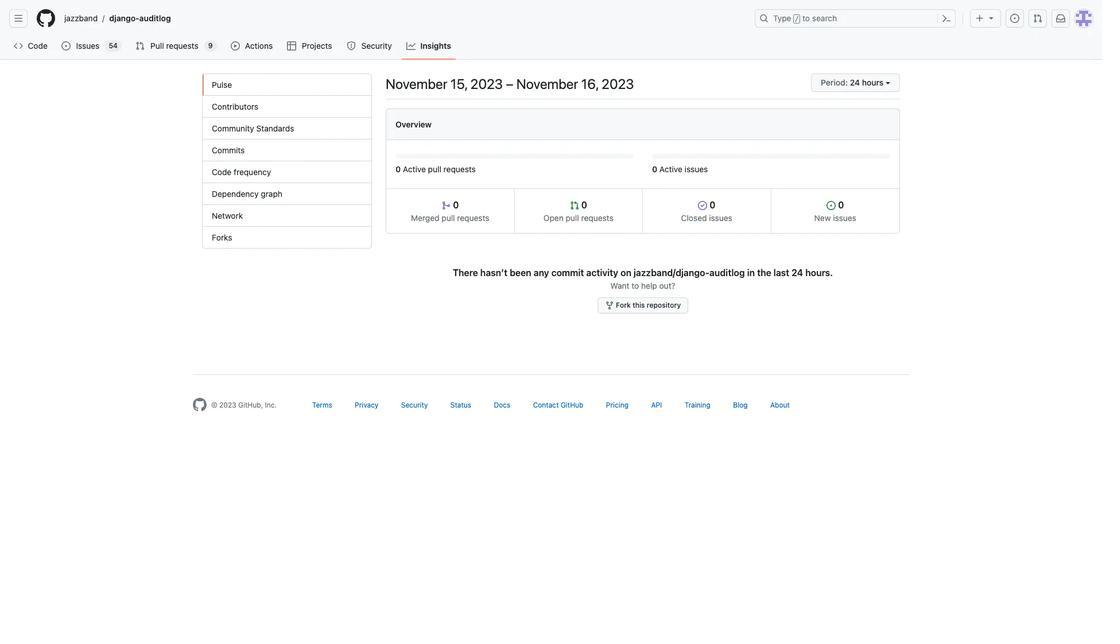 Task type: vqa. For each thing, say whether or not it's contained in the screenshot.
git pull request image to the top
yes



Task type: describe. For each thing, give the bounding box(es) containing it.
forks
[[212, 233, 232, 242]]

issue opened image for git pull request image
[[62, 41, 71, 51]]

requests right merged
[[457, 213, 490, 223]]

triangle down image
[[987, 13, 996, 22]]

contributors
[[212, 102, 259, 111]]

jazzband link
[[60, 9, 102, 28]]

–
[[506, 76, 514, 92]]

type
[[774, 13, 792, 23]]

/ for type
[[795, 15, 799, 23]]

on
[[621, 268, 632, 278]]

hours.
[[806, 268, 833, 278]]

1 november from the left
[[386, 76, 448, 92]]

insights
[[421, 41, 451, 51]]

community standards
[[212, 123, 294, 133]]

out?
[[660, 281, 676, 291]]

active for issues
[[660, 164, 683, 174]]

auditlog inside the jazzband / django-auditlog
[[139, 13, 171, 23]]

/ for jazzband
[[102, 13, 105, 23]]

contact github link
[[533, 401, 584, 409]]

shield image
[[347, 41, 356, 51]]

blog
[[734, 401, 748, 409]]

active for pull
[[403, 164, 426, 174]]

54
[[109, 41, 118, 50]]

this
[[633, 301, 645, 310]]

closed issues
[[682, 213, 733, 223]]

training
[[685, 401, 711, 409]]

jazzband
[[64, 13, 98, 23]]

november 15, 2023 – november 16, 2023
[[386, 76, 634, 92]]

to inside the there hasn't been any commit activity on jazzband/django-auditlog in the last 24 hours. want to help out?
[[632, 281, 639, 291]]

1 horizontal spatial to
[[803, 13, 810, 23]]

hours
[[863, 78, 884, 87]]

pull for open
[[566, 213, 579, 223]]

pull for merged
[[442, 213, 455, 223]]

insights element
[[202, 74, 372, 249]]

pulse
[[212, 80, 232, 90]]

privacy link
[[355, 401, 379, 409]]

status link
[[451, 401, 472, 409]]

git pull request image
[[136, 41, 145, 51]]

©
[[211, 401, 218, 409]]

type / to search
[[774, 13, 837, 23]]

commit
[[552, 268, 584, 278]]

repo forked image
[[605, 301, 614, 310]]

overview
[[396, 119, 432, 129]]

community standards link
[[203, 118, 372, 140]]

pricing link
[[606, 401, 629, 409]]

pricing
[[606, 401, 629, 409]]

new
[[815, 213, 831, 223]]

activity
[[587, 268, 619, 278]]

frequency
[[234, 167, 271, 177]]

1 vertical spatial git pull request image
[[570, 201, 579, 210]]

merged
[[411, 213, 440, 223]]

open
[[544, 213, 564, 223]]

0 horizontal spatial issues
[[685, 164, 708, 174]]

list containing jazzband
[[60, 9, 748, 28]]

commits
[[212, 145, 245, 155]]

commits link
[[203, 140, 372, 161]]

graph image
[[407, 41, 416, 51]]

1 horizontal spatial 2023
[[471, 76, 503, 92]]

1 horizontal spatial security
[[401, 401, 428, 409]]

2 november from the left
[[517, 76, 578, 92]]

dependency
[[212, 189, 259, 199]]

fork this repository
[[614, 301, 681, 310]]

issue opened image for git pull request icon to the top
[[1011, 14, 1020, 23]]

actions link
[[226, 37, 278, 55]]

2 horizontal spatial 2023
[[602, 76, 634, 92]]

about
[[771, 401, 790, 409]]

privacy
[[355, 401, 379, 409]]

0 horizontal spatial pull
[[428, 164, 442, 174]]

issues for closed
[[709, 213, 733, 223]]

contact
[[533, 401, 559, 409]]

fork this repository button
[[598, 298, 689, 314]]

want
[[611, 281, 630, 291]]

code image
[[14, 41, 23, 51]]

plus image
[[976, 14, 985, 23]]

network
[[212, 211, 243, 221]]

new issues
[[815, 213, 857, 223]]

dependency graph
[[212, 189, 283, 199]]

code frequency link
[[203, 161, 372, 183]]

table image
[[287, 41, 297, 51]]

django-
[[109, 13, 139, 23]]

in
[[748, 268, 755, 278]]

the
[[758, 268, 772, 278]]

16,
[[581, 76, 599, 92]]

status
[[451, 401, 472, 409]]

github,
[[238, 401, 263, 409]]

hasn't
[[481, 268, 508, 278]]

© 2023 github, inc.
[[211, 401, 277, 409]]

closed
[[682, 213, 707, 223]]

9
[[208, 41, 213, 50]]

last
[[774, 268, 790, 278]]

repository
[[647, 301, 681, 310]]



Task type: locate. For each thing, give the bounding box(es) containing it.
0 horizontal spatial security
[[362, 41, 392, 51]]

1 vertical spatial security
[[401, 401, 428, 409]]

0 horizontal spatial 24
[[792, 268, 804, 278]]

requests right pull
[[166, 41, 199, 51]]

2023 left –
[[471, 76, 503, 92]]

24 inside the there hasn't been any commit activity on jazzband/django-auditlog in the last 24 hours. want to help out?
[[792, 268, 804, 278]]

15,
[[451, 76, 468, 92]]

requests
[[166, 41, 199, 51], [444, 164, 476, 174], [457, 213, 490, 223], [582, 213, 614, 223]]

jazzband / django-auditlog
[[64, 13, 171, 23]]

issue opened image
[[1011, 14, 1020, 23], [62, 41, 71, 51]]

0 active pull requests
[[396, 164, 476, 174]]

active
[[403, 164, 426, 174], [660, 164, 683, 174]]

git pull request image
[[1034, 14, 1043, 23], [570, 201, 579, 210]]

issues right closed at the top right
[[709, 213, 733, 223]]

contributors link
[[203, 96, 372, 118]]

1 horizontal spatial pull
[[442, 213, 455, 223]]

0 horizontal spatial november
[[386, 76, 448, 92]]

pull
[[428, 164, 442, 174], [442, 213, 455, 223], [566, 213, 579, 223]]

requests up git merge icon
[[444, 164, 476, 174]]

active up closed at the top right
[[660, 164, 683, 174]]

0 for merged pull requests
[[451, 200, 459, 210]]

security left status
[[401, 401, 428, 409]]

inc.
[[265, 401, 277, 409]]

issue opened image left issues
[[62, 41, 71, 51]]

django-auditlog link
[[105, 9, 176, 28]]

forks link
[[203, 227, 372, 248]]

0 for closed issues
[[708, 200, 716, 210]]

24 right last
[[792, 268, 804, 278]]

2023 right '©'
[[219, 401, 236, 409]]

auditlog up pull
[[139, 13, 171, 23]]

training link
[[685, 401, 711, 409]]

auditlog inside the there hasn't been any commit activity on jazzband/django-auditlog in the last 24 hours. want to help out?
[[710, 268, 745, 278]]

2 horizontal spatial issues
[[833, 213, 857, 223]]

0 horizontal spatial issue opened image
[[62, 41, 71, 51]]

git pull request image left the notifications icon
[[1034, 14, 1043, 23]]

1 vertical spatial security link
[[401, 401, 428, 409]]

november right –
[[517, 76, 578, 92]]

0 vertical spatial git pull request image
[[1034, 14, 1043, 23]]

graph
[[261, 189, 283, 199]]

1 vertical spatial auditlog
[[710, 268, 745, 278]]

0 vertical spatial security link
[[342, 37, 398, 55]]

0 vertical spatial issue opened image
[[1011, 14, 1020, 23]]

code for code frequency
[[212, 167, 232, 177]]

standards
[[256, 123, 294, 133]]

period:
[[821, 78, 848, 87]]

1 vertical spatial issue opened image
[[62, 41, 71, 51]]

/ inside type / to search
[[795, 15, 799, 23]]

play image
[[231, 41, 240, 51]]

0 for open pull requests
[[579, 200, 587, 210]]

2 horizontal spatial pull
[[566, 213, 579, 223]]

/ left the django-
[[102, 13, 105, 23]]

security
[[362, 41, 392, 51], [401, 401, 428, 409]]

there hasn't been any commit activity on jazzband/django-auditlog in the last 24 hours. want to help out?
[[453, 268, 833, 291]]

help
[[642, 281, 657, 291]]

1 horizontal spatial active
[[660, 164, 683, 174]]

code right code image
[[28, 41, 48, 51]]

0 horizontal spatial code
[[28, 41, 48, 51]]

projects
[[302, 41, 332, 51]]

contact github
[[533, 401, 584, 409]]

docs link
[[494, 401, 511, 409]]

to
[[803, 13, 810, 23], [632, 281, 639, 291]]

2023 right 16,
[[602, 76, 634, 92]]

0 horizontal spatial /
[[102, 13, 105, 23]]

1 horizontal spatial code
[[212, 167, 232, 177]]

issue closed image
[[698, 201, 708, 210]]

0 horizontal spatial 2023
[[219, 401, 236, 409]]

november down graph icon
[[386, 76, 448, 92]]

docs
[[494, 401, 511, 409]]

0 vertical spatial auditlog
[[139, 13, 171, 23]]

november
[[386, 76, 448, 92], [517, 76, 578, 92]]

terms
[[312, 401, 332, 409]]

0 horizontal spatial to
[[632, 281, 639, 291]]

period: 24 hours
[[821, 78, 884, 87]]

to left the help
[[632, 281, 639, 291]]

to left search
[[803, 13, 810, 23]]

insights link
[[402, 37, 456, 55]]

0 vertical spatial 24
[[850, 78, 860, 87]]

jazzband/django-
[[634, 268, 710, 278]]

1 horizontal spatial november
[[517, 76, 578, 92]]

blog link
[[734, 401, 748, 409]]

code inside insights 'element'
[[212, 167, 232, 177]]

1 active from the left
[[403, 164, 426, 174]]

1 horizontal spatial issues
[[709, 213, 733, 223]]

0 horizontal spatial git pull request image
[[570, 201, 579, 210]]

2 active from the left
[[660, 164, 683, 174]]

issues for new
[[833, 213, 857, 223]]

1 horizontal spatial 24
[[850, 78, 860, 87]]

active down overview
[[403, 164, 426, 174]]

code down commits
[[212, 167, 232, 177]]

issues down issue opened icon
[[833, 213, 857, 223]]

pull down git merge icon
[[442, 213, 455, 223]]

community
[[212, 123, 254, 133]]

code
[[28, 41, 48, 51], [212, 167, 232, 177]]

auditlog left in at right top
[[710, 268, 745, 278]]

1 horizontal spatial /
[[795, 15, 799, 23]]

0 vertical spatial to
[[803, 13, 810, 23]]

security right shield "icon"
[[362, 41, 392, 51]]

24
[[850, 78, 860, 87], [792, 268, 804, 278]]

pull
[[151, 41, 164, 51]]

list
[[60, 9, 748, 28]]

0 horizontal spatial active
[[403, 164, 426, 174]]

api
[[652, 401, 662, 409]]

command palette image
[[942, 14, 952, 23]]

fork
[[616, 301, 631, 310]]

1 vertical spatial to
[[632, 281, 639, 291]]

any
[[534, 268, 549, 278]]

security link left status
[[401, 401, 428, 409]]

pull right open
[[566, 213, 579, 223]]

0 vertical spatial security
[[362, 41, 392, 51]]

1 horizontal spatial security link
[[401, 401, 428, 409]]

open pull requests
[[544, 213, 614, 223]]

1 horizontal spatial auditlog
[[710, 268, 745, 278]]

dependency graph link
[[203, 183, 372, 205]]

0
[[396, 164, 401, 174], [652, 164, 658, 174], [451, 200, 459, 210], [579, 200, 587, 210], [708, 200, 716, 210], [836, 200, 844, 210]]

code for code
[[28, 41, 48, 51]]

security link
[[342, 37, 398, 55], [401, 401, 428, 409]]

0 vertical spatial code
[[28, 41, 48, 51]]

pull down overview
[[428, 164, 442, 174]]

there
[[453, 268, 478, 278]]

0 for new issues
[[836, 200, 844, 210]]

pulse link
[[203, 74, 372, 96]]

24 left the hours
[[850, 78, 860, 87]]

actions
[[245, 41, 273, 51]]

issues
[[76, 41, 100, 51]]

about link
[[771, 401, 790, 409]]

2023
[[471, 76, 503, 92], [602, 76, 634, 92], [219, 401, 236, 409]]

/ inside the jazzband / django-auditlog
[[102, 13, 105, 23]]

1 vertical spatial 24
[[792, 268, 804, 278]]

0 active issues
[[652, 164, 708, 174]]

homepage image
[[37, 9, 55, 28]]

git merge image
[[442, 201, 451, 210]]

issue opened image
[[827, 201, 836, 210]]

requests right open
[[582, 213, 614, 223]]

projects link
[[283, 37, 338, 55]]

0 horizontal spatial auditlog
[[139, 13, 171, 23]]

issues up issue closed image
[[685, 164, 708, 174]]

code link
[[9, 37, 52, 55]]

pull requests
[[151, 41, 199, 51]]

github
[[561, 401, 584, 409]]

been
[[510, 268, 532, 278]]

1 horizontal spatial issue opened image
[[1011, 14, 1020, 23]]

api link
[[652, 401, 662, 409]]

issue opened image right triangle down icon
[[1011, 14, 1020, 23]]

search
[[813, 13, 837, 23]]

1 horizontal spatial git pull request image
[[1034, 14, 1043, 23]]

git pull request image up open pull requests
[[570, 201, 579, 210]]

security link left graph icon
[[342, 37, 398, 55]]

code frequency
[[212, 167, 271, 177]]

notifications image
[[1057, 14, 1066, 23]]

auditlog
[[139, 13, 171, 23], [710, 268, 745, 278]]

0 horizontal spatial security link
[[342, 37, 398, 55]]

network link
[[203, 205, 372, 227]]

1 vertical spatial code
[[212, 167, 232, 177]]

/ right type
[[795, 15, 799, 23]]

homepage image
[[193, 398, 207, 412]]



